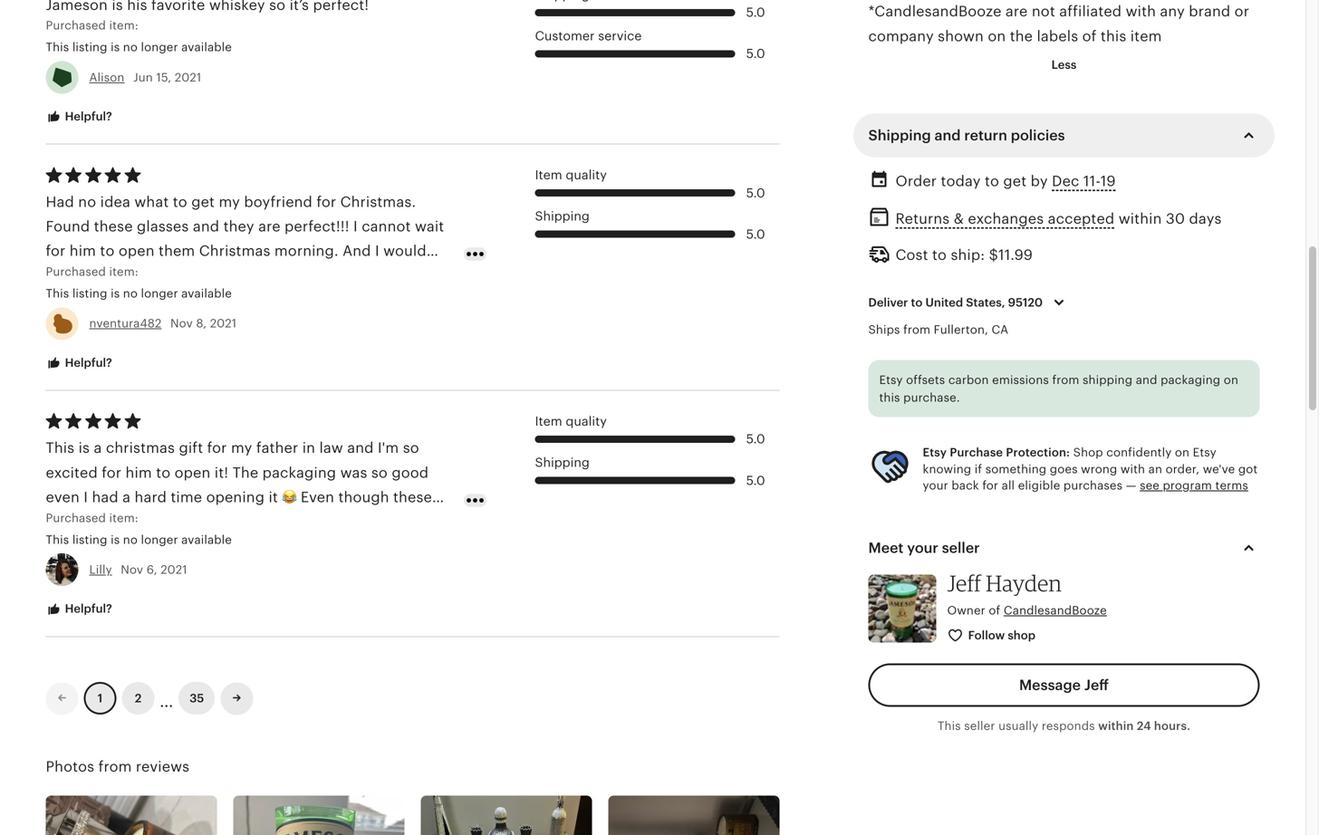 Task type: locate. For each thing, give the bounding box(es) containing it.
1 horizontal spatial these
[[393, 489, 432, 506]]

0 vertical spatial seller
[[942, 540, 980, 557]]

within left "24"
[[1099, 720, 1134, 733]]

0 vertical spatial on
[[988, 28, 1006, 44]]

1 vertical spatial of
[[989, 604, 1001, 618]]

is down candles,
[[111, 533, 120, 547]]

1 horizontal spatial nov
[[170, 317, 193, 330]]

etsy
[[880, 373, 903, 387], [923, 446, 947, 460], [1193, 446, 1217, 460]]

1 horizontal spatial on
[[1175, 446, 1190, 460]]

1 vertical spatial open
[[175, 465, 211, 481]]

aren't
[[46, 514, 86, 530]]

are inside this is a christmas gift for my father in law and i'm so excited for him to open it! the packaging was so good even i had a hard time opening it 😂 even though these aren't candles, they smell so good, which i assume is from this sellers shop! these glasses are amazing quality and beautiful. i also liked the unique shop box they came in :)
[[270, 539, 292, 555]]

my
[[219, 194, 240, 210], [231, 440, 252, 456]]

0 vertical spatial get
[[1004, 173, 1027, 190]]

0 horizontal spatial they
[[153, 514, 184, 530]]

days
[[1190, 211, 1222, 227]]

purchased item: this listing is no longer available up nventura482
[[46, 265, 232, 301]]

order
[[896, 173, 937, 190]]

0 vertical spatial they
[[223, 218, 254, 235]]

1 vertical spatial this
[[880, 391, 900, 405]]

purchased down even
[[46, 511, 106, 525]]

0 vertical spatial helpful?
[[62, 110, 112, 123]]

i right the which
[[341, 514, 346, 530]]

item quality for had no idea what to get my boyfriend for christmas. found these glasses and they are perfect!!! i cannot wait for him to open them christmas morning. and i would have given 10 stars for shipping. super fast and packed with the utmost care!!!!
[[535, 168, 607, 182]]

0 vertical spatial purchased
[[46, 19, 106, 32]]

1 vertical spatial jeff
[[1085, 677, 1109, 694]]

&
[[954, 211, 964, 227]]

longer
[[141, 40, 178, 54], [141, 287, 178, 301], [141, 533, 178, 547]]

1 horizontal spatial so
[[371, 465, 388, 481]]

my inside had no idea what to get my boyfriend for christmas. found these glasses and they are perfect!!! i cannot wait for him to open them christmas morning. and i would have given 10 stars for shipping. super fast and packed with the utmost care!!!!
[[219, 194, 240, 210]]

item: down had
[[109, 511, 139, 525]]

2 horizontal spatial on
[[1224, 373, 1239, 387]]

shipping
[[869, 127, 931, 144], [535, 209, 590, 223], [535, 455, 590, 470]]

something
[[986, 462, 1047, 476]]

to left united
[[911, 296, 923, 310]]

this for lilly nov 6, 2021
[[46, 533, 69, 547]]

packaging
[[1161, 373, 1221, 387], [263, 465, 336, 481]]

:)
[[439, 563, 448, 580]]

1 vertical spatial in
[[422, 563, 435, 580]]

these down idea
[[94, 218, 133, 235]]

0 vertical spatial my
[[219, 194, 240, 210]]

packaging inside this is a christmas gift for my father in law and i'm so excited for him to open it! the packaging was so good even i had a hard time opening it 😂 even though these aren't candles, they smell so good, which i assume is from this sellers shop! these glasses are amazing quality and beautiful. i also liked the unique shop box they came in :)
[[263, 465, 336, 481]]

nventura482 link
[[89, 317, 162, 330]]

available for get
[[181, 287, 232, 301]]

purchased item: this listing is no longer available up jun
[[46, 19, 232, 54]]

with inside had no idea what to get my boyfriend for christmas. found these glasses and they are perfect!!! i cannot wait for him to open them christmas morning. and i would have given 10 stars for shipping. super fast and packed with the utmost care!!!!
[[46, 292, 76, 309]]

1 vertical spatial a
[[122, 489, 131, 506]]

1 vertical spatial so
[[371, 465, 388, 481]]

your
[[923, 479, 949, 493], [907, 540, 939, 557]]

etsy left offsets
[[880, 373, 903, 387]]

this left item
[[1101, 28, 1127, 44]]

program
[[1163, 479, 1213, 493]]

0 vertical spatial nov
[[170, 317, 193, 330]]

1 vertical spatial get
[[191, 194, 215, 210]]

0 horizontal spatial glasses
[[137, 218, 189, 235]]

and up was
[[347, 440, 374, 456]]

are
[[1006, 3, 1028, 20], [258, 218, 281, 235], [270, 539, 292, 555]]

nov for i
[[121, 563, 143, 577]]

0 vertical spatial the
[[1010, 28, 1033, 44]]

2 vertical spatial purchased item: this listing is no longer available
[[46, 511, 232, 547]]

from up :)
[[423, 514, 456, 530]]

helpful? button for no
[[32, 346, 126, 380]]

helpful? down "beautiful."
[[62, 602, 112, 616]]

1 vertical spatial item quality
[[535, 414, 607, 429]]

no up jun
[[123, 40, 138, 54]]

to right cost
[[933, 247, 947, 263]]

0 vertical spatial 2021
[[175, 70, 201, 84]]

packaging right shipping
[[1161, 373, 1221, 387]]

1 vertical spatial quality
[[566, 414, 607, 429]]

purchases
[[1064, 479, 1123, 493]]

15,
[[156, 70, 171, 84]]

so down opening
[[229, 514, 246, 530]]

purchased up alison
[[46, 19, 106, 32]]

this down the aren't at the left of the page
[[46, 539, 72, 555]]

purchased item: this listing is no longer available down hard
[[46, 511, 232, 547]]

lilly link
[[89, 563, 112, 577]]

1 horizontal spatial him
[[126, 465, 152, 481]]

your down knowing
[[923, 479, 949, 493]]

shop left box
[[275, 563, 310, 580]]

2 vertical spatial shipping
[[535, 455, 590, 470]]

customer
[[535, 28, 595, 43]]

within left 30 on the top of the page
[[1119, 211, 1162, 227]]

my for get
[[219, 194, 240, 210]]

seller up owner
[[942, 540, 980, 557]]

this
[[46, 40, 69, 54], [46, 287, 69, 301], [46, 440, 75, 456], [46, 533, 69, 547], [938, 720, 961, 733]]

and up the "christmas"
[[193, 218, 219, 235]]

this inside *candlesandbooze are not affiliated with any brand or company shown on the labels of this item
[[1101, 28, 1127, 44]]

0 horizontal spatial shop
[[275, 563, 310, 580]]

1 vertical spatial packaging
[[263, 465, 336, 481]]

3 listing from the top
[[72, 533, 107, 547]]

2 available from the top
[[181, 287, 232, 301]]

2 purchased from the top
[[46, 265, 106, 279]]

time
[[171, 489, 202, 506]]

my for for
[[231, 440, 252, 456]]

2 helpful? from the top
[[62, 356, 112, 370]]

they
[[223, 218, 254, 235], [153, 514, 184, 530], [344, 563, 375, 580]]

returns
[[896, 211, 950, 227]]

shop inside this is a christmas gift for my father in law and i'm so excited for him to open it! the packaging was so good even i had a hard time opening it 😂 even though these aren't candles, they smell so good, which i assume is from this sellers shop! these glasses are amazing quality and beautiful. i also liked the unique shop box they came in :)
[[275, 563, 310, 580]]

0 horizontal spatial etsy
[[880, 373, 903, 387]]

affiliated
[[1060, 3, 1122, 20]]

0 horizontal spatial this
[[46, 539, 72, 555]]

these down good
[[393, 489, 432, 506]]

get inside had no idea what to get my boyfriend for christmas. found these glasses and they are perfect!!! i cannot wait for him to open them christmas morning. and i would have given 10 stars for shipping. super fast and packed with the utmost care!!!!
[[191, 194, 215, 210]]

etsy inside etsy offsets carbon emissions from shipping and packaging on this purchase.
[[880, 373, 903, 387]]

shipping for had no idea what to get my boyfriend for christmas. found these glasses and they are perfect!!! i cannot wait for him to open them christmas morning. and i would have given 10 stars for shipping. super fast and packed with the utmost care!!!!
[[535, 209, 590, 223]]

boyfriend
[[244, 194, 313, 210]]

given
[[83, 268, 122, 284]]

item:
[[109, 19, 139, 32], [109, 265, 139, 279], [109, 511, 139, 525]]

95120
[[1008, 296, 1043, 310]]

deliver to united states, 95120
[[869, 296, 1043, 310]]

longer up 6,
[[141, 533, 178, 547]]

terms
[[1216, 479, 1249, 493]]

within for 30
[[1119, 211, 1162, 227]]

any
[[1160, 3, 1185, 20]]

i
[[353, 218, 358, 235], [375, 243, 380, 259], [84, 489, 88, 506], [341, 514, 346, 530], [117, 563, 121, 580]]

shipping inside dropdown button
[[869, 127, 931, 144]]

0 vertical spatial him
[[70, 243, 96, 259]]

0 horizontal spatial nov
[[121, 563, 143, 577]]

helpful? button down alison
[[32, 100, 126, 134]]

helpful?
[[62, 110, 112, 123], [62, 356, 112, 370], [62, 602, 112, 616]]

the inside had no idea what to get my boyfriend for christmas. found these glasses and they are perfect!!! i cannot wait for him to open them christmas morning. and i would have given 10 stars for shipping. super fast and packed with the utmost care!!!!
[[80, 292, 103, 309]]

purchased for this
[[46, 511, 106, 525]]

2 helpful? button from the top
[[32, 346, 126, 380]]

for left all
[[983, 479, 999, 493]]

what
[[134, 194, 169, 210]]

0 vertical spatial item quality
[[535, 168, 607, 182]]

for
[[317, 194, 336, 210], [46, 243, 66, 259], [184, 268, 204, 284], [207, 440, 227, 456], [102, 465, 122, 481], [983, 479, 999, 493]]

item
[[535, 168, 563, 182], [535, 414, 563, 429]]

etsy up knowing
[[923, 446, 947, 460]]

are left not at the right of the page
[[1006, 3, 1028, 20]]

they right box
[[344, 563, 375, 580]]

from right ships
[[904, 323, 931, 337]]

christmas
[[106, 440, 175, 456]]

3 available from the top
[[181, 533, 232, 547]]

0 horizontal spatial on
[[988, 28, 1006, 44]]

item: up alison link
[[109, 19, 139, 32]]

1 vertical spatial these
[[393, 489, 432, 506]]

listing for no
[[72, 287, 107, 301]]

purchased
[[46, 19, 106, 32], [46, 265, 106, 279], [46, 511, 106, 525]]

nventura482 nov 8, 2021
[[89, 317, 237, 330]]

2 vertical spatial they
[[344, 563, 375, 580]]

longer down 'stars'
[[141, 287, 178, 301]]

1 available from the top
[[181, 40, 232, 54]]

no down 10 on the top left of the page
[[123, 287, 138, 301]]

the inside this is a christmas gift for my father in law and i'm so excited for him to open it! the packaging was so good even i had a hard time opening it 😂 even though these aren't candles, they smell so good, which i assume is from this sellers shop! these glasses are amazing quality and beautiful. i also liked the unique shop box they came in :)
[[195, 563, 218, 580]]

no for alison
[[123, 40, 138, 54]]

packaging inside etsy offsets carbon emissions from shipping and packaging on this purchase.
[[1161, 373, 1221, 387]]

available for for
[[181, 533, 232, 547]]

glasses up unique
[[214, 539, 266, 555]]

and right shipping
[[1136, 373, 1158, 387]]

or
[[1235, 3, 1250, 20]]

helpful? button
[[32, 100, 126, 134], [32, 346, 126, 380], [32, 593, 126, 626]]

follow
[[969, 629, 1005, 642]]

1 vertical spatial available
[[181, 287, 232, 301]]

0 vertical spatial are
[[1006, 3, 1028, 20]]

jeff
[[948, 570, 982, 597], [1085, 677, 1109, 694]]

listing down given
[[72, 287, 107, 301]]

states,
[[966, 296, 1006, 310]]

2 vertical spatial 2021
[[161, 563, 187, 577]]

1 horizontal spatial glasses
[[214, 539, 266, 555]]

1 vertical spatial helpful?
[[62, 356, 112, 370]]

2 longer from the top
[[141, 287, 178, 301]]

this for alison jun 15, 2021
[[46, 40, 69, 54]]

with inside "shop confidently on etsy knowing if something goes wrong with an order, we've got your back for all eligible purchases —"
[[1121, 462, 1146, 476]]

2 vertical spatial quality
[[360, 539, 408, 555]]

1 item quality from the top
[[535, 168, 607, 182]]

1 horizontal spatial in
[[422, 563, 435, 580]]

the down not at the right of the page
[[1010, 28, 1033, 44]]

2021 right 6,
[[161, 563, 187, 577]]

get left by
[[1004, 173, 1027, 190]]

0 vertical spatial helpful? button
[[32, 100, 126, 134]]

helpful? button down "beautiful."
[[32, 593, 126, 626]]

they up the "christmas"
[[223, 218, 254, 235]]

cannot
[[362, 218, 411, 235]]

listing up alison link
[[72, 40, 107, 54]]

though
[[338, 489, 389, 506]]

owner
[[948, 604, 986, 618]]

1 vertical spatial glasses
[[214, 539, 266, 555]]

on up order,
[[1175, 446, 1190, 460]]

from left shipping
[[1053, 373, 1080, 387]]

and
[[935, 127, 961, 144], [193, 218, 219, 235], [354, 268, 380, 284], [1136, 373, 1158, 387], [347, 440, 374, 456], [412, 539, 438, 555]]

1 helpful? from the top
[[62, 110, 112, 123]]

1 vertical spatial listing
[[72, 287, 107, 301]]

with
[[1126, 3, 1156, 20], [46, 292, 76, 309], [1121, 462, 1146, 476]]

1 vertical spatial my
[[231, 440, 252, 456]]

nov left 8,
[[170, 317, 193, 330]]

is
[[111, 40, 120, 54], [111, 287, 120, 301], [78, 440, 90, 456], [408, 514, 419, 530], [111, 533, 120, 547]]

purchased item: this listing is no longer available for christmas
[[46, 511, 232, 547]]

😂
[[282, 489, 297, 506]]

helpful? for no
[[62, 356, 112, 370]]

your right meet
[[907, 540, 939, 557]]

0 vertical spatial glasses
[[137, 218, 189, 235]]

1 item from the top
[[535, 168, 563, 182]]

3 purchased item: this listing is no longer available from the top
[[46, 511, 232, 547]]

alison link
[[89, 70, 125, 84]]

2 vertical spatial longer
[[141, 533, 178, 547]]

quality for this is a christmas gift for my father in law and i'm so excited for him to open it! the packaging was so good even i had a hard time opening it 😂 even though these aren't candles, they smell so good, which i assume is from this sellers shop! these glasses are amazing quality and beautiful. i also liked the unique shop box they came in :)
[[566, 414, 607, 429]]

3 helpful? button from the top
[[32, 593, 126, 626]]

5.0
[[746, 5, 765, 20], [746, 46, 765, 61], [746, 186, 765, 200], [746, 227, 765, 241], [746, 432, 765, 446], [746, 473, 765, 488]]

seller
[[942, 540, 980, 557], [965, 720, 996, 733]]

4 5.0 from the top
[[746, 227, 765, 241]]

0 vertical spatial purchased item: this listing is no longer available
[[46, 19, 232, 54]]

hard
[[135, 489, 167, 506]]

2021 right 15,
[[175, 70, 201, 84]]

is down given
[[111, 287, 120, 301]]

from right photos
[[98, 759, 132, 776]]

purchased down found
[[46, 265, 106, 279]]

this inside etsy offsets carbon emissions from shipping and packaging on this purchase.
[[880, 391, 900, 405]]

with up item
[[1126, 3, 1156, 20]]

on right shown
[[988, 28, 1006, 44]]

service
[[598, 28, 642, 43]]

0 vertical spatial longer
[[141, 40, 178, 54]]

*candlesandbooze are not affiliated with any brand or company shown on the labels of this item
[[869, 3, 1250, 44]]

with down 'have' in the left of the page
[[46, 292, 76, 309]]

with up —
[[1121, 462, 1146, 476]]

0 vertical spatial available
[[181, 40, 232, 54]]

shop
[[275, 563, 310, 580], [1008, 629, 1036, 642]]

2 horizontal spatial this
[[1101, 28, 1127, 44]]

stars
[[146, 268, 180, 284]]

no for lilly
[[123, 533, 138, 547]]

1 horizontal spatial etsy
[[923, 446, 947, 460]]

nov left 6,
[[121, 563, 143, 577]]

0 vertical spatial quality
[[566, 168, 607, 182]]

excited
[[46, 465, 98, 481]]

get right what
[[191, 194, 215, 210]]

amazing
[[296, 539, 356, 555]]

of up follow shop "button"
[[989, 604, 1001, 618]]

item: for what
[[109, 265, 139, 279]]

this left "purchase." in the right of the page
[[880, 391, 900, 405]]

jeff up owner
[[948, 570, 982, 597]]

0 vertical spatial packaging
[[1161, 373, 1221, 387]]

item quality for this is a christmas gift for my father in law and i'm so excited for him to open it! the packaging was so good even i had a hard time opening it 😂 even though these aren't candles, they smell so good, which i assume is from this sellers shop! these glasses are amazing quality and beautiful. i also liked the unique shop box they came in :)
[[535, 414, 607, 429]]

no right had
[[78, 194, 96, 210]]

are down the good,
[[270, 539, 292, 555]]

longer up 15,
[[141, 40, 178, 54]]

6 5.0 from the top
[[746, 473, 765, 488]]

jeff right message
[[1085, 677, 1109, 694]]

seller left "usually" at the bottom
[[965, 720, 996, 733]]

0 vertical spatial item:
[[109, 19, 139, 32]]

with inside *candlesandbooze are not affiliated with any brand or company shown on the labels of this item
[[1126, 3, 1156, 20]]

a right had
[[122, 489, 131, 506]]

3 helpful? from the top
[[62, 602, 112, 616]]

and inside etsy offsets carbon emissions from shipping and packaging on this purchase.
[[1136, 373, 1158, 387]]

2 horizontal spatial etsy
[[1193, 446, 1217, 460]]

3 longer from the top
[[141, 533, 178, 547]]

these inside had no idea what to get my boyfriend for christmas. found these glasses and they are perfect!!! i cannot wait for him to open them christmas morning. and i would have given 10 stars for shipping. super fast and packed with the utmost care!!!!
[[94, 218, 133, 235]]

carbon
[[949, 373, 989, 387]]

0 horizontal spatial him
[[70, 243, 96, 259]]

1 vertical spatial 2021
[[210, 317, 237, 330]]

seller inside dropdown button
[[942, 540, 980, 557]]

packaging up 😂
[[263, 465, 336, 481]]

2 item: from the top
[[109, 265, 139, 279]]

3 purchased from the top
[[46, 511, 106, 525]]

shop right follow
[[1008, 629, 1036, 642]]

sellers
[[76, 539, 121, 555]]

the
[[1010, 28, 1033, 44], [80, 292, 103, 309], [195, 563, 218, 580]]

found
[[46, 218, 90, 235]]

in left law
[[302, 440, 315, 456]]

0 horizontal spatial of
[[989, 604, 1001, 618]]

etsy purchase protection:
[[923, 446, 1070, 460]]

2 vertical spatial helpful? button
[[32, 593, 126, 626]]

christmas.
[[340, 194, 416, 210]]

him down christmas
[[126, 465, 152, 481]]

item: up the utmost
[[109, 265, 139, 279]]

longer for what
[[141, 287, 178, 301]]

35 link
[[179, 683, 215, 715]]

see program terms
[[1140, 479, 1249, 493]]

to right today
[[985, 173, 1000, 190]]

2 purchased item: this listing is no longer available from the top
[[46, 265, 232, 301]]

1 vertical spatial within
[[1099, 720, 1134, 733]]

are down boyfriend
[[258, 218, 281, 235]]

him down found
[[70, 243, 96, 259]]

had no idea what to get my boyfriend for christmas. found these glasses and they are perfect!!! i cannot wait for him to open them christmas morning. and i would have given 10 stars for shipping. super fast and packed with the utmost care!!!!
[[46, 194, 444, 309]]

fullerton,
[[934, 323, 989, 337]]

policies
[[1011, 127, 1065, 144]]

1 vertical spatial longer
[[141, 287, 178, 301]]

to up given
[[100, 243, 115, 259]]

3 item: from the top
[[109, 511, 139, 525]]

company
[[869, 28, 934, 44]]

2 item quality from the top
[[535, 414, 607, 429]]

2 item from the top
[[535, 414, 563, 429]]

2 vertical spatial the
[[195, 563, 218, 580]]

24
[[1137, 720, 1152, 733]]

for inside "shop confidently on etsy knowing if something goes wrong with an order, we've got your back for all eligible purchases —"
[[983, 479, 999, 493]]

etsy for etsy purchase protection:
[[923, 446, 947, 460]]

1 vertical spatial item:
[[109, 265, 139, 279]]

liked
[[158, 563, 191, 580]]

0 vertical spatial this
[[1101, 28, 1127, 44]]

is up alison link
[[111, 40, 120, 54]]

1 horizontal spatial of
[[1083, 28, 1097, 44]]

glasses down what
[[137, 218, 189, 235]]

a up excited
[[94, 440, 102, 456]]

shipping and return policies button
[[852, 114, 1277, 157]]

the inside *candlesandbooze are not affiliated with any brand or company shown on the labels of this item
[[1010, 28, 1033, 44]]

meet your seller
[[869, 540, 980, 557]]

0 vertical spatial these
[[94, 218, 133, 235]]

the down these
[[195, 563, 218, 580]]

item for had no idea what to get my boyfriend for christmas. found these glasses and they are perfect!!! i cannot wait for him to open them christmas morning. and i would have given 10 stars for shipping. super fast and packed with the utmost care!!!!
[[535, 168, 563, 182]]

lilly nov 6, 2021
[[89, 563, 187, 577]]

no down candles,
[[123, 533, 138, 547]]

0 vertical spatial listing
[[72, 40, 107, 54]]

helpful? down alison link
[[62, 110, 112, 123]]

0 horizontal spatial jeff
[[948, 570, 982, 597]]

from inside this is a christmas gift for my father in law and i'm so excited for him to open it! the packaging was so good even i had a hard time opening it 😂 even though these aren't candles, they smell so good, which i assume is from this sellers shop! these glasses are amazing quality and beautiful. i also liked the unique shop box they came in :)
[[423, 514, 456, 530]]

1 vertical spatial item
[[535, 414, 563, 429]]

1 horizontal spatial shop
[[1008, 629, 1036, 642]]

1 horizontal spatial open
[[175, 465, 211, 481]]

$
[[989, 247, 999, 263]]

on up we've
[[1224, 373, 1239, 387]]

0 horizontal spatial a
[[94, 440, 102, 456]]

1 vertical spatial him
[[126, 465, 152, 481]]

1 vertical spatial the
[[80, 292, 103, 309]]

1 vertical spatial purchased item: this listing is no longer available
[[46, 265, 232, 301]]

my left boyfriend
[[219, 194, 240, 210]]

0 horizontal spatial get
[[191, 194, 215, 210]]

him inside had no idea what to get my boyfriend for christmas. found these glasses and they are perfect!!! i cannot wait for him to open them christmas morning. and i would have given 10 stars for shipping. super fast and packed with the utmost care!!!!
[[70, 243, 96, 259]]

i left had
[[84, 489, 88, 506]]

so right i'm
[[403, 440, 419, 456]]

2021 right 8,
[[210, 317, 237, 330]]

0 vertical spatial of
[[1083, 28, 1097, 44]]

0 horizontal spatial the
[[80, 292, 103, 309]]

0 vertical spatial item
[[535, 168, 563, 182]]

open up 10 on the top left of the page
[[119, 243, 155, 259]]

my inside this is a christmas gift for my father in law and i'm so excited for him to open it! the packaging was so good even i had a hard time opening it 😂 even though these aren't candles, they smell so good, which i assume is from this sellers shop! these glasses are amazing quality and beautiful. i also liked the unique shop box they came in :)
[[231, 440, 252, 456]]

1 vertical spatial shop
[[1008, 629, 1036, 642]]

this for nventura482 nov 8, 2021
[[46, 287, 69, 301]]

2 vertical spatial item:
[[109, 511, 139, 525]]

2 vertical spatial with
[[1121, 462, 1146, 476]]

listing down the aren't at the left of the page
[[72, 533, 107, 547]]

0 horizontal spatial these
[[94, 218, 133, 235]]

2 vertical spatial listing
[[72, 533, 107, 547]]

etsy up we've
[[1193, 446, 1217, 460]]

no for nventura482
[[123, 287, 138, 301]]

brand
[[1189, 3, 1231, 20]]

5 5.0 from the top
[[746, 432, 765, 446]]

1 item: from the top
[[109, 19, 139, 32]]

1 horizontal spatial this
[[880, 391, 900, 405]]

2 vertical spatial on
[[1175, 446, 1190, 460]]

2 listing from the top
[[72, 287, 107, 301]]

0 horizontal spatial so
[[229, 514, 246, 530]]

in left :)
[[422, 563, 435, 580]]

8,
[[196, 317, 207, 330]]



Task type: describe. For each thing, give the bounding box(es) containing it.
1 listing from the top
[[72, 40, 107, 54]]

jeff inside button
[[1085, 677, 1109, 694]]

for up perfect!!!
[[317, 194, 336, 210]]

was
[[340, 465, 367, 481]]

purchase.
[[904, 391, 960, 405]]

assume
[[350, 514, 404, 530]]

accepted
[[1048, 211, 1115, 227]]

jeff hayden owner of candlesandbooze
[[948, 570, 1107, 618]]

glasses inside this is a christmas gift for my father in law and i'm so excited for him to open it! the packaging was so good even i had a hard time opening it 😂 even though these aren't candles, they smell so good, which i assume is from this sellers shop! these glasses are amazing quality and beautiful. i also liked the unique shop box they came in :)
[[214, 539, 266, 555]]

cost to ship: $ 11.99
[[896, 247, 1033, 263]]

are inside *candlesandbooze are not affiliated with any brand or company shown on the labels of this item
[[1006, 3, 1028, 20]]

jeff inside jeff hayden owner of candlesandbooze
[[948, 570, 982, 597]]

2 5.0 from the top
[[746, 46, 765, 61]]

i right and
[[375, 243, 380, 259]]

returns & exchanges accepted within 30 days
[[896, 211, 1222, 227]]

him inside this is a christmas gift for my father in law and i'm so excited for him to open it! the packaging was so good even i had a hard time opening it 😂 even though these aren't candles, they smell so good, which i assume is from this sellers shop! these glasses are amazing quality and beautiful. i also liked the unique shop box they came in :)
[[126, 465, 152, 481]]

listing for is
[[72, 533, 107, 547]]

order today to get by dec 11-19
[[896, 173, 1116, 190]]

photos from reviews
[[46, 759, 190, 776]]

father
[[256, 440, 298, 456]]

is up excited
[[78, 440, 90, 456]]

which
[[295, 514, 337, 530]]

jeff hayden image
[[869, 575, 937, 643]]

shop
[[1074, 446, 1104, 460]]

purchased item: this listing is no longer available for what
[[46, 265, 232, 301]]

dec 11-19 button
[[1052, 168, 1116, 195]]

quality for had no idea what to get my boyfriend for christmas. found these glasses and they are perfect!!! i cannot wait for him to open them christmas morning. and i would have given 10 stars for shipping. super fast and packed with the utmost care!!!!
[[566, 168, 607, 182]]

item: for christmas
[[109, 511, 139, 525]]

1 longer from the top
[[141, 40, 178, 54]]

photos
[[46, 759, 94, 776]]

candlesandbooze
[[1004, 604, 1107, 618]]

is for alison
[[111, 40, 120, 54]]

0 vertical spatial so
[[403, 440, 419, 456]]

2 vertical spatial so
[[229, 514, 246, 530]]

return
[[965, 127, 1008, 144]]

law
[[319, 440, 343, 456]]

ships from fullerton, ca
[[869, 323, 1009, 337]]

alison
[[89, 70, 125, 84]]

1 helpful? button from the top
[[32, 100, 126, 134]]

item
[[1131, 28, 1162, 44]]

labels
[[1037, 28, 1079, 44]]

on inside etsy offsets carbon emissions from shipping and packaging on this purchase.
[[1224, 373, 1239, 387]]

etsy for etsy offsets carbon emissions from shipping and packaging on this purchase.
[[880, 373, 903, 387]]

for up had
[[102, 465, 122, 481]]

helpful? for is
[[62, 602, 112, 616]]

your inside "shop confidently on etsy knowing if something goes wrong with an order, we've got your back for all eligible purchases —"
[[923, 479, 949, 493]]

shop inside "button"
[[1008, 629, 1036, 642]]

have
[[46, 268, 79, 284]]

candlesandbooze link
[[1004, 604, 1107, 618]]

from inside etsy offsets carbon emissions from shipping and packaging on this purchase.
[[1053, 373, 1080, 387]]

1 purchased item: this listing is no longer available from the top
[[46, 19, 232, 54]]

they inside had no idea what to get my boyfriend for christmas. found these glasses and they are perfect!!! i cannot wait for him to open them christmas morning. and i would have given 10 stars for shipping. super fast and packed with the utmost care!!!!
[[223, 218, 254, 235]]

these
[[168, 539, 210, 555]]

for up 'have' in the left of the page
[[46, 243, 66, 259]]

responds
[[1042, 720, 1095, 733]]

i up and
[[353, 218, 358, 235]]

emissions
[[993, 373, 1049, 387]]

of inside *candlesandbooze are not affiliated with any brand or company shown on the labels of this item
[[1083, 28, 1097, 44]]

message jeff
[[1020, 677, 1109, 694]]

wait
[[415, 218, 444, 235]]

if
[[975, 462, 983, 476]]

back
[[952, 479, 979, 493]]

shown
[[938, 28, 984, 44]]

even
[[301, 489, 335, 506]]

follow shop button
[[934, 619, 1051, 653]]

is right assume
[[408, 514, 419, 530]]

your inside dropdown button
[[907, 540, 939, 557]]

knowing
[[923, 462, 972, 476]]

had
[[92, 489, 119, 506]]

good
[[392, 465, 429, 481]]

shipping for this is a christmas gift for my father in law and i'm so excited for him to open it! the packaging was so good even i had a hard time opening it 😂 even though these aren't candles, they smell so good, which i assume is from this sellers shop! these glasses are amazing quality and beautiful. i also liked the unique shop box they came in :)
[[535, 455, 590, 470]]

shipping.
[[208, 268, 274, 284]]

2 horizontal spatial they
[[344, 563, 375, 580]]

quality inside this is a christmas gift for my father in law and i'm so excited for him to open it! the packaging was so good even i had a hard time opening it 😂 even though these aren't candles, they smell so good, which i assume is from this sellers shop! these glasses are amazing quality and beautiful. i also liked the unique shop box they came in :)
[[360, 539, 408, 555]]

exchanges
[[968, 211, 1044, 227]]

all
[[1002, 479, 1015, 493]]

purchase
[[950, 446, 1003, 460]]

helpful? button for is
[[32, 593, 126, 626]]

item for this is a christmas gift for my father in law and i'm so excited for him to open it! the packaging was so good even i had a hard time opening it 😂 even though these aren't candles, they smell so good, which i assume is from this sellers shop! these glasses are amazing quality and beautiful. i also liked the unique shop box they came in :)
[[535, 414, 563, 429]]

offsets
[[906, 373, 946, 387]]

lilly
[[89, 563, 112, 577]]

19
[[1101, 173, 1116, 190]]

and up came
[[412, 539, 438, 555]]

open inside had no idea what to get my boyfriend for christmas. found these glasses and they are perfect!!! i cannot wait for him to open them christmas morning. and i would have given 10 stars for shipping. super fast and packed with the utmost care!!!!
[[119, 243, 155, 259]]

confidently
[[1107, 446, 1172, 460]]

and down and
[[354, 268, 380, 284]]

1 5.0 from the top
[[746, 5, 765, 20]]

idea
[[100, 194, 130, 210]]

follow shop
[[969, 629, 1036, 642]]

0 vertical spatial a
[[94, 440, 102, 456]]

no inside had no idea what to get my boyfriend for christmas. found these glasses and they are perfect!!! i cannot wait for him to open them christmas morning. and i would have given 10 stars for shipping. super fast and packed with the utmost care!!!!
[[78, 194, 96, 210]]

it!
[[215, 465, 229, 481]]

to inside this is a christmas gift for my father in law and i'm so excited for him to open it! the packaging was so good even i had a hard time opening it 😂 even though these aren't candles, they smell so good, which i assume is from this sellers shop! these glasses are amazing quality and beautiful. i also liked the unique shop box they came in :)
[[156, 465, 171, 481]]

returns & exchanges accepted button
[[896, 206, 1115, 232]]

on inside *candlesandbooze are not affiliated with any brand or company shown on the labels of this item
[[988, 28, 1006, 44]]

to right what
[[173, 194, 187, 210]]

glasses inside had no idea what to get my boyfriend for christmas. found these glasses and they are perfect!!! i cannot wait for him to open them christmas morning. and i would have given 10 stars for shipping. super fast and packed with the utmost care!!!!
[[137, 218, 189, 235]]

*candlesandbooze
[[869, 3, 1002, 20]]

6,
[[147, 563, 157, 577]]

1
[[98, 692, 103, 706]]

1 purchased from the top
[[46, 19, 106, 32]]

meet your seller button
[[852, 527, 1277, 570]]

2021 for for
[[161, 563, 187, 577]]

on inside "shop confidently on etsy knowing if something goes wrong with an order, we've got your back for all eligible purchases —"
[[1175, 446, 1190, 460]]

box
[[314, 563, 340, 580]]

deliver
[[869, 296, 908, 310]]

longer for christmas
[[141, 533, 178, 547]]

open inside this is a christmas gift for my father in law and i'm so excited for him to open it! the packaging was so good even i had a hard time opening it 😂 even though these aren't candles, they smell so good, which i assume is from this sellers shop! these glasses are amazing quality and beautiful. i also liked the unique shop box they came in :)
[[175, 465, 211, 481]]

to inside dropdown button
[[911, 296, 923, 310]]

nov for christmas
[[170, 317, 193, 330]]

jun
[[133, 70, 153, 84]]

not
[[1032, 3, 1056, 20]]

0 vertical spatial in
[[302, 440, 315, 456]]

perfect!!!
[[285, 218, 349, 235]]

candles,
[[90, 514, 149, 530]]

for up it!
[[207, 440, 227, 456]]

1 horizontal spatial a
[[122, 489, 131, 506]]

less button
[[1038, 48, 1091, 81]]

got
[[1239, 462, 1258, 476]]

for up "care!!!!"
[[184, 268, 204, 284]]

purchased for had
[[46, 265, 106, 279]]

1 vertical spatial seller
[[965, 720, 996, 733]]

2021 for get
[[210, 317, 237, 330]]

10
[[126, 268, 142, 284]]

reviews
[[136, 759, 190, 776]]

ship:
[[951, 247, 985, 263]]

meet
[[869, 540, 904, 557]]

is for nventura482
[[111, 287, 120, 301]]

utmost
[[107, 292, 157, 309]]

this inside this is a christmas gift for my father in law and i'm so excited for him to open it! the packaging was so good even i had a hard time opening it 😂 even though these aren't candles, they smell so good, which i assume is from this sellers shop! these glasses are amazing quality and beautiful. i also liked the unique shop box they came in :)
[[46, 539, 72, 555]]

these inside this is a christmas gift for my father in law and i'm so excited for him to open it! the packaging was so good even i had a hard time opening it 😂 even though these aren't candles, they smell so good, which i assume is from this sellers shop! these glasses are amazing quality and beautiful. i also liked the unique shop box they came in :)
[[393, 489, 432, 506]]

message
[[1020, 677, 1081, 694]]

of inside jeff hayden owner of candlesandbooze
[[989, 604, 1001, 618]]

i right lilly link
[[117, 563, 121, 580]]

dec
[[1052, 173, 1080, 190]]

35
[[190, 692, 204, 706]]

3 5.0 from the top
[[746, 186, 765, 200]]

ships
[[869, 323, 900, 337]]

1 vertical spatial they
[[153, 514, 184, 530]]

2
[[135, 692, 142, 706]]

less
[[1052, 58, 1077, 72]]

is for lilly
[[111, 533, 120, 547]]

etsy inside "shop confidently on etsy knowing if something goes wrong with an order, we've got your back for all eligible purchases —"
[[1193, 446, 1217, 460]]

eligible
[[1018, 479, 1061, 493]]

super
[[278, 268, 320, 284]]

are inside had no idea what to get my boyfriend for christmas. found these glasses and they are perfect!!! i cannot wait for him to open them christmas morning. and i would have given 10 stars for shipping. super fast and packed with the utmost care!!!!
[[258, 218, 281, 235]]

this inside this is a christmas gift for my father in law and i'm so excited for him to open it! the packaging was so good even i had a hard time opening it 😂 even though these aren't candles, they smell so good, which i assume is from this sellers shop! these glasses are amazing quality and beautiful. i also liked the unique shop box they came in :)
[[46, 440, 75, 456]]

also
[[125, 563, 154, 580]]

within for 24
[[1099, 720, 1134, 733]]

11.99
[[999, 247, 1033, 263]]

and inside shipping and return policies dropdown button
[[935, 127, 961, 144]]

ca
[[992, 323, 1009, 337]]



Task type: vqa. For each thing, say whether or not it's contained in the screenshot.
second 4.8 from the left
no



